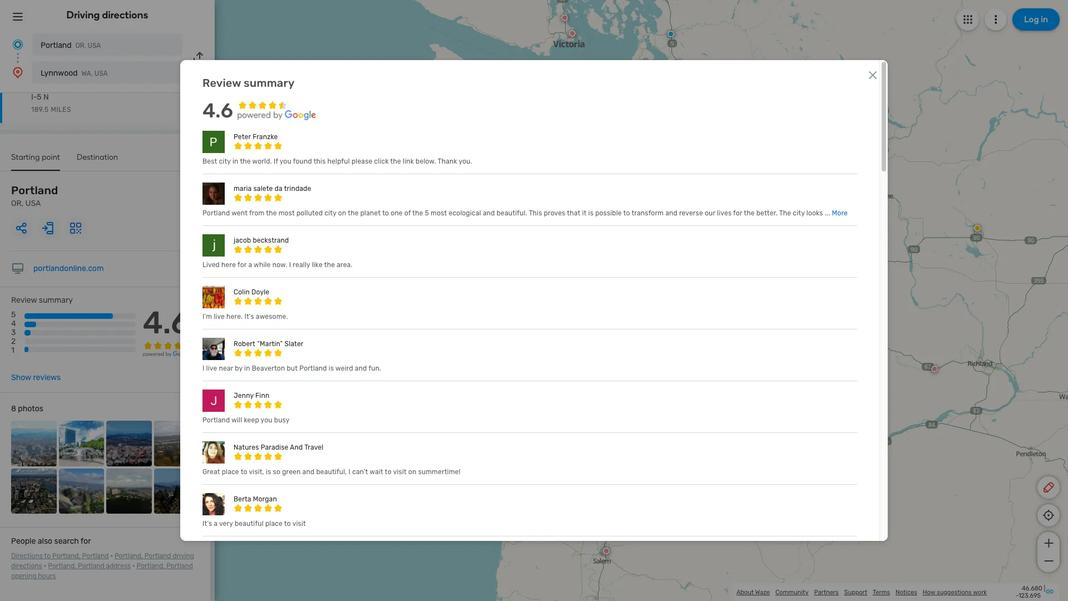 Task type: describe. For each thing, give the bounding box(es) containing it.
0 horizontal spatial on
[[338, 209, 346, 217]]

transform
[[632, 209, 664, 217]]

possible
[[596, 209, 622, 217]]

image 6 of portland, portland image
[[59, 468, 104, 514]]

lives
[[717, 209, 732, 217]]

driving
[[67, 9, 100, 21]]

destination
[[77, 152, 118, 162]]

point
[[42, 152, 60, 162]]

photos
[[18, 404, 43, 414]]

1 horizontal spatial you
[[280, 157, 292, 165]]

1 vertical spatial in
[[244, 364, 250, 372]]

current location image
[[11, 38, 24, 51]]

about
[[737, 589, 754, 596]]

portland inside portland, portland driving directions
[[144, 552, 171, 560]]

1 vertical spatial portland or, usa
[[11, 184, 58, 208]]

this
[[314, 157, 326, 165]]

i'm live here. it's awesome.
[[203, 313, 288, 321]]

weird
[[336, 364, 353, 372]]

1 horizontal spatial a
[[248, 261, 252, 269]]

jenny finn
[[234, 392, 270, 400]]

1 horizontal spatial city
[[325, 209, 337, 217]]

lived
[[203, 261, 220, 269]]

lynnwood
[[41, 68, 78, 78]]

-
[[1016, 592, 1019, 599]]

2 horizontal spatial 5
[[425, 209, 429, 217]]

2 most from the left
[[431, 209, 447, 217]]

robert "martin" slater
[[234, 340, 304, 348]]

the left better.
[[744, 209, 755, 217]]

morgan
[[253, 495, 277, 503]]

189.5
[[31, 106, 49, 114]]

like
[[312, 261, 323, 269]]

wait
[[370, 468, 383, 476]]

to right beautiful on the bottom left of page
[[284, 520, 291, 528]]

to down also
[[44, 552, 51, 560]]

support link
[[845, 589, 868, 596]]

summertime!
[[418, 468, 461, 476]]

zoom in image
[[1042, 537, 1056, 550]]

i-
[[31, 92, 37, 102]]

usa inside lynnwood wa, usa
[[95, 70, 108, 77]]

1 vertical spatial 4.6
[[143, 304, 190, 341]]

community
[[776, 589, 809, 596]]

starting point button
[[11, 152, 60, 171]]

computer image
[[11, 262, 24, 275]]

image 1 of portland, portland image
[[11, 421, 56, 466]]

peter
[[234, 133, 251, 141]]

1 vertical spatial visit
[[293, 520, 306, 528]]

to left one on the left top of the page
[[382, 209, 389, 217]]

here.
[[227, 313, 243, 321]]

zoom out image
[[1042, 554, 1056, 568]]

5 inside "5 4 3 2 1"
[[11, 310, 16, 320]]

green
[[282, 468, 301, 476]]

partners link
[[814, 589, 839, 596]]

keep
[[244, 416, 259, 424]]

and left fun.
[[355, 364, 367, 372]]

peter franzke
[[234, 133, 278, 141]]

waze
[[756, 589, 770, 596]]

one
[[391, 209, 403, 217]]

planet
[[361, 209, 381, 217]]

1 vertical spatial a
[[214, 520, 218, 528]]

image 4 of portland, portland image
[[154, 421, 199, 466]]

it's a very beautiful place to visit
[[203, 520, 306, 528]]

link
[[403, 157, 414, 165]]

show
[[11, 373, 31, 382]]

paradise
[[261, 444, 289, 451]]

jenny
[[234, 392, 254, 400]]

to right the possible
[[624, 209, 630, 217]]

helpful
[[328, 157, 350, 165]]

0 horizontal spatial city
[[219, 157, 231, 165]]

and right green
[[303, 468, 315, 476]]

|
[[1044, 585, 1046, 592]]

portland, down search
[[52, 552, 81, 560]]

awesome.
[[256, 313, 288, 321]]

portland, for portland, portland driving directions
[[115, 552, 143, 560]]

terms link
[[873, 589, 891, 596]]

finn
[[256, 392, 270, 400]]

live for near
[[206, 364, 217, 372]]

of
[[405, 209, 411, 217]]

proves
[[544, 209, 566, 217]]

the right the of
[[413, 209, 423, 217]]

8 photos
[[11, 404, 43, 414]]

i-5 n 189.5 miles
[[31, 92, 71, 114]]

1 horizontal spatial review
[[203, 76, 241, 90]]

you.
[[459, 157, 472, 165]]

portland, for portland, portland opening hours
[[137, 562, 165, 570]]

image 7 of portland, portland image
[[106, 468, 152, 514]]

starting
[[11, 152, 40, 162]]

portland, portland driving directions link
[[11, 552, 194, 570]]

it
[[582, 209, 587, 217]]

portland, portland driving directions
[[11, 552, 194, 570]]

colin doyle
[[234, 288, 270, 296]]

our
[[705, 209, 716, 217]]

0 horizontal spatial place
[[222, 468, 239, 476]]

that
[[567, 209, 581, 217]]

address
[[106, 562, 131, 570]]

and left reverse
[[666, 209, 678, 217]]

natures
[[234, 444, 259, 451]]

show reviews
[[11, 373, 61, 382]]

trindade
[[284, 185, 311, 192]]

suggestions
[[937, 589, 972, 596]]

1 horizontal spatial visit
[[393, 468, 407, 476]]

image 8 of portland, portland image
[[154, 468, 199, 514]]

great place to visit, is so green and beautiful, i can't wait to visit on summertime!
[[203, 468, 461, 476]]

2 vertical spatial usa
[[25, 199, 41, 208]]

below.
[[416, 157, 436, 165]]

area.
[[337, 261, 353, 269]]

da
[[275, 185, 283, 192]]

1 horizontal spatial or,
[[76, 42, 86, 50]]

about waze link
[[737, 589, 770, 596]]

directions
[[11, 552, 43, 560]]

"martin"
[[257, 340, 283, 348]]

community link
[[776, 589, 809, 596]]

will
[[232, 416, 242, 424]]

46.680
[[1022, 585, 1043, 592]]

people also search for
[[11, 537, 91, 546]]

about waze community partners support terms notices how suggestions work
[[737, 589, 987, 596]]

driving directions
[[67, 9, 148, 21]]

x image
[[867, 68, 880, 82]]



Task type: locate. For each thing, give the bounding box(es) containing it.
0 horizontal spatial you
[[261, 416, 273, 424]]

went
[[232, 209, 248, 217]]

from
[[249, 209, 265, 217]]

usa right "wa,"
[[95, 70, 108, 77]]

review
[[203, 76, 241, 90], [11, 296, 37, 305]]

more
[[832, 209, 848, 217]]

for right lives
[[734, 209, 743, 217]]

you right if
[[280, 157, 292, 165]]

most
[[279, 209, 295, 217], [431, 209, 447, 217]]

portland inside portland, portland opening hours
[[166, 562, 193, 570]]

opening
[[11, 572, 36, 580]]

5 left n
[[37, 92, 42, 102]]

the
[[240, 157, 251, 165], [390, 157, 401, 165], [266, 209, 277, 217], [348, 209, 359, 217], [413, 209, 423, 217], [744, 209, 755, 217], [324, 261, 335, 269]]

reverse
[[680, 209, 703, 217]]

support
[[845, 589, 868, 596]]

5 up 3
[[11, 310, 16, 320]]

summary
[[244, 76, 295, 90], [39, 296, 73, 305]]

4.6 left i'm
[[143, 304, 190, 341]]

to left "visit,"
[[241, 468, 247, 476]]

by
[[235, 364, 243, 372]]

on left the summertime!
[[409, 468, 417, 476]]

0 vertical spatial usa
[[88, 42, 101, 50]]

1 horizontal spatial 4.6
[[203, 98, 233, 122]]

notices link
[[896, 589, 918, 596]]

terms
[[873, 589, 891, 596]]

is right it
[[589, 209, 594, 217]]

usa up "wa,"
[[88, 42, 101, 50]]

1 horizontal spatial review summary
[[203, 76, 295, 90]]

portland or, usa down starting point button
[[11, 184, 58, 208]]

image 2 of portland, portland image
[[59, 421, 104, 466]]

near
[[219, 364, 233, 372]]

1 vertical spatial usa
[[95, 70, 108, 77]]

salete
[[254, 185, 273, 192]]

0 horizontal spatial 4.6
[[143, 304, 190, 341]]

best
[[203, 157, 217, 165]]

2 vertical spatial i
[[349, 468, 351, 476]]

people
[[11, 537, 36, 546]]

partners
[[814, 589, 839, 596]]

visit,
[[249, 468, 264, 476]]

the
[[780, 209, 792, 217]]

0 vertical spatial portland or, usa
[[41, 41, 101, 50]]

0 vertical spatial i
[[289, 261, 291, 269]]

2 horizontal spatial i
[[349, 468, 351, 476]]

location image
[[11, 66, 24, 79]]

0 vertical spatial is
[[589, 209, 594, 217]]

is left weird
[[329, 364, 334, 372]]

0 horizontal spatial visit
[[293, 520, 306, 528]]

robert
[[234, 340, 255, 348]]

1 horizontal spatial directions
[[102, 9, 148, 21]]

summary down portlandonline.com
[[39, 296, 73, 305]]

driving
[[173, 552, 194, 560]]

if
[[274, 157, 278, 165]]

great
[[203, 468, 220, 476]]

thank
[[438, 157, 457, 165]]

place right beautiful on the bottom left of page
[[265, 520, 283, 528]]

0 vertical spatial visit
[[393, 468, 407, 476]]

how suggestions work link
[[923, 589, 987, 596]]

city right the
[[793, 209, 805, 217]]

in down peter at left
[[233, 157, 239, 165]]

0 horizontal spatial review summary
[[11, 296, 73, 305]]

1 horizontal spatial i
[[289, 261, 291, 269]]

to right wait
[[385, 468, 392, 476]]

portland, portland address link
[[48, 562, 131, 570]]

0 vertical spatial summary
[[244, 76, 295, 90]]

4.6 up best
[[203, 98, 233, 122]]

a right it's
[[214, 520, 218, 528]]

1 vertical spatial live
[[206, 364, 217, 372]]

this
[[529, 209, 542, 217]]

2 vertical spatial is
[[266, 468, 271, 476]]

1 horizontal spatial summary
[[244, 76, 295, 90]]

city right best
[[219, 157, 231, 165]]

place
[[222, 468, 239, 476], [265, 520, 283, 528]]

review summary up peter at left
[[203, 76, 295, 90]]

hours
[[38, 572, 56, 580]]

1 horizontal spatial on
[[409, 468, 417, 476]]

image 3 of portland, portland image
[[106, 421, 152, 466]]

summary up franzke
[[244, 76, 295, 90]]

better.
[[757, 209, 778, 217]]

portland, down directions to portland, portland
[[48, 562, 76, 570]]

jacob beckstrand
[[234, 236, 289, 244]]

image 5 of portland, portland image
[[11, 468, 56, 514]]

usa down starting point button
[[25, 199, 41, 208]]

usa
[[88, 42, 101, 50], [95, 70, 108, 77], [25, 199, 41, 208]]

now.
[[273, 261, 288, 269]]

looks
[[807, 209, 824, 217]]

2 horizontal spatial city
[[793, 209, 805, 217]]

2 vertical spatial 5
[[11, 310, 16, 320]]

and
[[290, 444, 303, 451]]

0 horizontal spatial summary
[[39, 296, 73, 305]]

0 vertical spatial live
[[214, 313, 225, 321]]

i left can't
[[349, 468, 351, 476]]

0 vertical spatial review
[[203, 76, 241, 90]]

the right like
[[324, 261, 335, 269]]

1 horizontal spatial for
[[238, 261, 247, 269]]

directions down directions
[[11, 562, 42, 570]]

visit right wait
[[393, 468, 407, 476]]

1 horizontal spatial in
[[244, 364, 250, 372]]

place right great
[[222, 468, 239, 476]]

5 4 3 2 1
[[11, 310, 16, 355]]

1 vertical spatial is
[[329, 364, 334, 372]]

doyle
[[252, 288, 270, 296]]

1 horizontal spatial is
[[329, 364, 334, 372]]

2 horizontal spatial for
[[734, 209, 743, 217]]

for right search
[[81, 537, 91, 546]]

directions to portland, portland
[[11, 552, 109, 560]]

a
[[248, 261, 252, 269], [214, 520, 218, 528]]

to
[[382, 209, 389, 217], [624, 209, 630, 217], [241, 468, 247, 476], [385, 468, 392, 476], [284, 520, 291, 528], [44, 552, 51, 560]]

directions right the driving
[[102, 9, 148, 21]]

i
[[289, 261, 291, 269], [203, 364, 205, 372], [349, 468, 351, 476]]

live left near
[[206, 364, 217, 372]]

and
[[483, 209, 495, 217], [666, 209, 678, 217], [355, 364, 367, 372], [303, 468, 315, 476]]

it's
[[245, 313, 254, 321]]

beckstrand
[[253, 236, 289, 244]]

review summary up 4
[[11, 296, 73, 305]]

2 horizontal spatial is
[[589, 209, 594, 217]]

or, down starting point button
[[11, 199, 23, 208]]

0 vertical spatial directions
[[102, 9, 148, 21]]

directions to portland, portland link
[[11, 552, 109, 560]]

4
[[11, 319, 16, 328]]

0 vertical spatial or,
[[76, 42, 86, 50]]

portland, right address
[[137, 562, 165, 570]]

portland, for portland, portland address
[[48, 562, 76, 570]]

1 horizontal spatial most
[[431, 209, 447, 217]]

1 vertical spatial directions
[[11, 562, 42, 570]]

0 vertical spatial you
[[280, 157, 292, 165]]

0 vertical spatial a
[[248, 261, 252, 269]]

city right the polluted
[[325, 209, 337, 217]]

0 vertical spatial 4.6
[[203, 98, 233, 122]]

slater
[[285, 340, 304, 348]]

0 horizontal spatial a
[[214, 520, 218, 528]]

link image
[[1046, 587, 1055, 596]]

the left planet
[[348, 209, 359, 217]]

is left so
[[266, 468, 271, 476]]

0 horizontal spatial most
[[279, 209, 295, 217]]

beautiful
[[235, 520, 264, 528]]

but
[[287, 364, 298, 372]]

while
[[254, 261, 271, 269]]

franzke
[[253, 133, 278, 141]]

you right keep
[[261, 416, 273, 424]]

i live near by in beaverton but portland is weird and fun.
[[203, 364, 381, 372]]

0 horizontal spatial review
[[11, 296, 37, 305]]

1 vertical spatial review
[[11, 296, 37, 305]]

directions inside portland, portland driving directions
[[11, 562, 42, 570]]

0 horizontal spatial or,
[[11, 199, 23, 208]]

0 vertical spatial for
[[734, 209, 743, 217]]

portland went from the most polluted city on the planet to one of the 5 most ecological and beautiful. this proves that it is possible to transform and reverse our lives for the better. the city looks ... more
[[203, 209, 848, 217]]

portland or, usa up lynnwood wa, usa
[[41, 41, 101, 50]]

the left world.
[[240, 157, 251, 165]]

destination button
[[77, 152, 118, 170]]

portland, inside portland, portland driving directions
[[115, 552, 143, 560]]

0 vertical spatial place
[[222, 468, 239, 476]]

1 vertical spatial i
[[203, 364, 205, 372]]

in right the by
[[244, 364, 250, 372]]

the right from
[[266, 209, 277, 217]]

0 horizontal spatial in
[[233, 157, 239, 165]]

i right now. in the top left of the page
[[289, 261, 291, 269]]

maria
[[234, 185, 252, 192]]

1 vertical spatial on
[[409, 468, 417, 476]]

...
[[825, 209, 831, 217]]

46.680 | -123.695
[[1016, 585, 1046, 599]]

0 horizontal spatial for
[[81, 537, 91, 546]]

0 horizontal spatial i
[[203, 364, 205, 372]]

0 horizontal spatial directions
[[11, 562, 42, 570]]

world.
[[252, 157, 272, 165]]

portland, portland address
[[48, 562, 131, 570]]

wa,
[[82, 70, 93, 77]]

jacob
[[234, 236, 251, 244]]

5
[[37, 92, 42, 102], [425, 209, 429, 217], [11, 310, 16, 320]]

1 horizontal spatial 5
[[37, 92, 42, 102]]

0 horizontal spatial 5
[[11, 310, 16, 320]]

on left planet
[[338, 209, 346, 217]]

i left near
[[203, 364, 205, 372]]

0 vertical spatial on
[[338, 209, 346, 217]]

please
[[352, 157, 373, 165]]

0 vertical spatial 5
[[37, 92, 42, 102]]

5 inside i-5 n 189.5 miles
[[37, 92, 42, 102]]

1 most from the left
[[279, 209, 295, 217]]

portland,
[[52, 552, 81, 560], [115, 552, 143, 560], [48, 562, 76, 570], [137, 562, 165, 570]]

very
[[219, 520, 233, 528]]

1 vertical spatial you
[[261, 416, 273, 424]]

1 horizontal spatial place
[[265, 520, 283, 528]]

1 vertical spatial 5
[[425, 209, 429, 217]]

pencil image
[[1042, 481, 1056, 494]]

found
[[293, 157, 312, 165]]

how
[[923, 589, 936, 596]]

portland, inside portland, portland opening hours
[[137, 562, 165, 570]]

1 vertical spatial summary
[[39, 296, 73, 305]]

travel
[[305, 444, 324, 451]]

5 right the of
[[425, 209, 429, 217]]

for right here
[[238, 261, 247, 269]]

0 horizontal spatial is
[[266, 468, 271, 476]]

or, up lynnwood wa, usa
[[76, 42, 86, 50]]

really
[[293, 261, 310, 269]]

most left ecological
[[431, 209, 447, 217]]

most left the polluted
[[279, 209, 295, 217]]

0 vertical spatial review summary
[[203, 76, 295, 90]]

1 vertical spatial for
[[238, 261, 247, 269]]

live for here.
[[214, 313, 225, 321]]

1 vertical spatial place
[[265, 520, 283, 528]]

1 vertical spatial or,
[[11, 199, 23, 208]]

notices
[[896, 589, 918, 596]]

1 vertical spatial review summary
[[11, 296, 73, 305]]

2 vertical spatial for
[[81, 537, 91, 546]]

visit right beautiful on the bottom left of page
[[293, 520, 306, 528]]

live right i'm
[[214, 313, 225, 321]]

live
[[214, 313, 225, 321], [206, 364, 217, 372]]

the left link
[[390, 157, 401, 165]]

polluted
[[297, 209, 323, 217]]

and left beautiful.
[[483, 209, 495, 217]]

0 vertical spatial in
[[233, 157, 239, 165]]

reviews
[[33, 373, 61, 382]]

busy
[[274, 416, 290, 424]]

portland, up address
[[115, 552, 143, 560]]

best city in the world. if you found this helpful please click the link below. thank you.
[[203, 157, 472, 165]]

it's
[[203, 520, 212, 528]]

2
[[11, 337, 16, 346]]

portland, portland opening hours link
[[11, 562, 193, 580]]

a left while
[[248, 261, 252, 269]]



Task type: vqa. For each thing, say whether or not it's contained in the screenshot.


